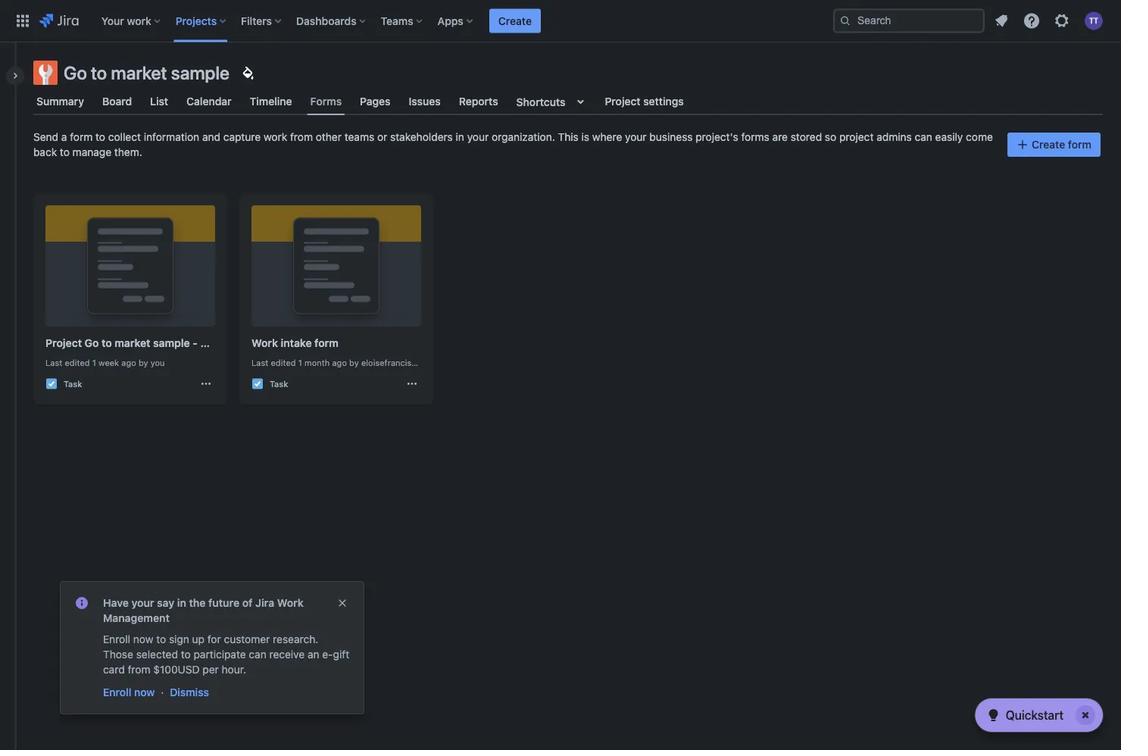 Task type: vqa. For each thing, say whether or not it's contained in the screenshot.
the left create
yes



Task type: locate. For each thing, give the bounding box(es) containing it.
1 horizontal spatial ago
[[332, 358, 347, 367]]

0 horizontal spatial your
[[131, 597, 154, 609]]

timeline link
[[247, 88, 295, 115]]

1 vertical spatial can
[[249, 648, 267, 661]]

2 ago from the left
[[332, 358, 347, 367]]

create right the "come"
[[1032, 138, 1066, 151]]

0 horizontal spatial edited
[[65, 358, 90, 367]]

work right capture
[[264, 131, 287, 143]]

market up week
[[115, 337, 150, 349]]

calendar
[[187, 95, 232, 108]]

work inside have your say in the future of jira work management
[[277, 597, 304, 609]]

project up the last edited 1 week ago by you
[[45, 337, 82, 349]]

form actions image down eloisefrancis23
[[406, 378, 418, 390]]

by for to
[[139, 358, 148, 367]]

1 horizontal spatial by
[[349, 358, 359, 367]]

pages
[[360, 95, 391, 108]]

2 1 from the left
[[298, 358, 302, 367]]

project inside project settings link
[[605, 95, 641, 108]]

them.
[[114, 146, 142, 158]]

1 horizontal spatial form
[[315, 337, 339, 349]]

1 by from the left
[[139, 358, 148, 367]]

from
[[290, 131, 313, 143], [128, 663, 150, 676]]

ago right week
[[121, 358, 136, 367]]

0 vertical spatial from
[[290, 131, 313, 143]]

have
[[103, 597, 129, 609]]

1 last from the left
[[45, 358, 62, 367]]

by
[[139, 358, 148, 367], [349, 358, 359, 367]]

0 horizontal spatial by
[[139, 358, 148, 367]]

from left other
[[290, 131, 313, 143]]

2 form actions image from the left
[[406, 378, 418, 390]]

0 vertical spatial now
[[133, 633, 153, 646]]

by right month
[[349, 358, 359, 367]]

form
[[227, 337, 253, 349]]

0 horizontal spatial ago
[[121, 358, 136, 367]]

your right where
[[625, 131, 647, 143]]

projects
[[176, 14, 217, 27]]

last for work intake form
[[252, 358, 268, 367]]

in
[[456, 131, 464, 143], [177, 597, 186, 609]]

create for create
[[498, 14, 532, 27]]

1 vertical spatial from
[[128, 663, 150, 676]]

can down customer
[[249, 648, 267, 661]]

enroll down card
[[103, 686, 131, 699]]

0 vertical spatial work
[[127, 14, 151, 27]]

board link
[[99, 88, 135, 115]]

management
[[103, 612, 170, 624]]

work right the jira
[[277, 597, 304, 609]]

can inside enroll now to sign up for customer research. those selected to participate can receive an e-gift card from $100usd per hour.
[[249, 648, 267, 661]]

1 horizontal spatial edited
[[271, 358, 296, 367]]

0 horizontal spatial form
[[70, 131, 93, 143]]

1 horizontal spatial work
[[264, 131, 287, 143]]

ago for form
[[332, 358, 347, 367]]

1 1 from the left
[[92, 358, 96, 367]]

sample left '-'
[[153, 337, 190, 349]]

dashboards
[[296, 14, 357, 27]]

0 horizontal spatial task
[[64, 379, 82, 389]]

go up the last edited 1 week ago by you
[[85, 337, 99, 349]]

research.
[[273, 633, 318, 646]]

other
[[316, 131, 342, 143]]

shortcuts
[[517, 95, 566, 108]]

1 horizontal spatial from
[[290, 131, 313, 143]]

1 horizontal spatial can
[[915, 131, 933, 143]]

1 horizontal spatial last
[[252, 358, 268, 367]]

sample up 'calendar'
[[171, 62, 230, 83]]

form actions image for project go to market sample - task form
[[200, 378, 212, 390]]

edited for work
[[271, 358, 296, 367]]

banner
[[0, 0, 1121, 42]]

edited for project
[[65, 358, 90, 367]]

last down form
[[252, 358, 268, 367]]

tab list containing forms
[[24, 88, 1112, 115]]

task right '-'
[[200, 337, 224, 349]]

enroll now
[[103, 686, 155, 699]]

sign
[[169, 633, 189, 646]]

go
[[64, 62, 87, 83], [85, 337, 99, 349]]

sample
[[171, 62, 230, 83], [153, 337, 190, 349]]

filters
[[241, 14, 272, 27]]

calendar link
[[183, 88, 235, 115]]

1 left month
[[298, 358, 302, 367]]

projects button
[[171, 9, 232, 33]]

list link
[[147, 88, 171, 115]]

last for project go to market sample - task form
[[45, 358, 62, 367]]

from inside enroll now to sign up for customer research. those selected to participate can receive an e-gift card from $100usd per hour.
[[128, 663, 150, 676]]

now up selected
[[133, 633, 153, 646]]

now
[[133, 633, 153, 646], [134, 686, 155, 699]]

in right stakeholders
[[456, 131, 464, 143]]

by left you
[[139, 358, 148, 367]]

project go to market sample - task form
[[45, 337, 253, 349]]

task for work intake form
[[270, 379, 288, 389]]

edited left week
[[65, 358, 90, 367]]

form actions image down project go to market sample - task form
[[200, 378, 212, 390]]

task down work intake form
[[270, 379, 288, 389]]

your
[[101, 14, 124, 27]]

1 enroll from the top
[[103, 633, 130, 646]]

notifications image
[[993, 12, 1011, 30]]

now inside "button"
[[134, 686, 155, 699]]

edited
[[65, 358, 90, 367], [271, 358, 296, 367]]

2 horizontal spatial task
[[270, 379, 288, 389]]

task
[[200, 337, 224, 349], [64, 379, 82, 389], [270, 379, 288, 389]]

create inside primary element
[[498, 14, 532, 27]]

enroll up those
[[103, 633, 130, 646]]

2 horizontal spatial form
[[1068, 138, 1092, 151]]

enroll inside "button"
[[103, 686, 131, 699]]

help image
[[1023, 12, 1041, 30]]

enroll
[[103, 633, 130, 646], [103, 686, 131, 699]]

now inside enroll now to sign up for customer research. those selected to participate can receive an e-gift card from $100usd per hour.
[[133, 633, 153, 646]]

to down a
[[60, 146, 70, 158]]

enroll inside enroll now to sign up for customer research. those selected to participate can receive an e-gift card from $100usd per hour.
[[103, 633, 130, 646]]

form
[[70, 131, 93, 143], [1068, 138, 1092, 151], [315, 337, 339, 349]]

your up management
[[131, 597, 154, 609]]

reports link
[[456, 88, 501, 115]]

ago right month
[[332, 358, 347, 367]]

1 vertical spatial in
[[177, 597, 186, 609]]

ago
[[121, 358, 136, 367], [332, 358, 347, 367]]

0 horizontal spatial create
[[498, 14, 532, 27]]

0 vertical spatial can
[[915, 131, 933, 143]]

quickstart button
[[976, 699, 1103, 732]]

market up list
[[111, 62, 167, 83]]

project settings
[[605, 95, 684, 108]]

last left week
[[45, 358, 62, 367]]

tab list
[[24, 88, 1112, 115]]

0 horizontal spatial can
[[249, 648, 267, 661]]

jira image
[[39, 12, 79, 30], [39, 12, 79, 30]]

0 horizontal spatial project
[[45, 337, 82, 349]]

can
[[915, 131, 933, 143], [249, 648, 267, 661]]

in left the
[[177, 597, 186, 609]]

alert
[[61, 582, 364, 714]]

per
[[203, 663, 219, 676]]

so
[[825, 131, 837, 143]]

admins
[[877, 131, 912, 143]]

0 vertical spatial project
[[605, 95, 641, 108]]

work right your
[[127, 14, 151, 27]]

1 vertical spatial project
[[45, 337, 82, 349]]

2 enroll from the top
[[103, 686, 131, 699]]

enroll for enroll now to sign up for customer research. those selected to participate can receive an e-gift card from $100usd per hour.
[[103, 633, 130, 646]]

form inside button
[[1068, 138, 1092, 151]]

go up summary
[[64, 62, 87, 83]]

to up the last edited 1 week ago by you
[[102, 337, 112, 349]]

1 horizontal spatial 1
[[298, 358, 302, 367]]

0 horizontal spatial in
[[177, 597, 186, 609]]

2 edited from the left
[[271, 358, 296, 367]]

task down the last edited 1 week ago by you
[[64, 379, 82, 389]]

in inside have your say in the future of jira work management
[[177, 597, 186, 609]]

0 vertical spatial create
[[498, 14, 532, 27]]

1 vertical spatial market
[[115, 337, 150, 349]]

your down reports link
[[467, 131, 489, 143]]

from down selected
[[128, 663, 150, 676]]

now down $100usd
[[134, 686, 155, 699]]

form actions image
[[200, 378, 212, 390], [406, 378, 418, 390]]

1 vertical spatial go
[[85, 337, 99, 349]]

go to market sample
[[64, 62, 230, 83]]

create right apps dropdown button
[[498, 14, 532, 27]]

1 horizontal spatial form actions image
[[406, 378, 418, 390]]

work left intake
[[252, 337, 278, 349]]

0 horizontal spatial last
[[45, 358, 62, 367]]

1 edited from the left
[[65, 358, 90, 367]]

1 vertical spatial work
[[277, 597, 304, 609]]

-
[[193, 337, 198, 349]]

your work
[[101, 14, 151, 27]]

1 ago from the left
[[121, 358, 136, 367]]

1 vertical spatial create
[[1032, 138, 1066, 151]]

1 left week
[[92, 358, 96, 367]]

dismiss button
[[168, 683, 211, 702]]

edited down work intake form
[[271, 358, 296, 367]]

can left easily
[[915, 131, 933, 143]]

shortcuts button
[[513, 88, 593, 115]]

1 vertical spatial enroll
[[103, 686, 131, 699]]

month
[[305, 358, 330, 367]]

0 vertical spatial enroll
[[103, 633, 130, 646]]

search image
[[840, 15, 852, 27]]

easily
[[936, 131, 963, 143]]

1 horizontal spatial in
[[456, 131, 464, 143]]

now for enroll now
[[134, 686, 155, 699]]

to up board
[[91, 62, 107, 83]]

2 horizontal spatial your
[[625, 131, 647, 143]]

work
[[127, 14, 151, 27], [264, 131, 287, 143]]

settings
[[643, 95, 684, 108]]

0 horizontal spatial from
[[128, 663, 150, 676]]

0 horizontal spatial 1
[[92, 358, 96, 367]]

project for project go to market sample - task form
[[45, 337, 82, 349]]

an
[[308, 648, 319, 661]]

create
[[498, 14, 532, 27], [1032, 138, 1066, 151]]

0 horizontal spatial work
[[127, 14, 151, 27]]

1 vertical spatial work
[[264, 131, 287, 143]]

1 form actions image from the left
[[200, 378, 212, 390]]

1
[[92, 358, 96, 367], [298, 358, 302, 367]]

1 horizontal spatial create
[[1032, 138, 1066, 151]]

project for project settings
[[605, 95, 641, 108]]

manage
[[72, 146, 111, 158]]

project
[[605, 95, 641, 108], [45, 337, 82, 349]]

project up where
[[605, 95, 641, 108]]

set background color image
[[239, 64, 257, 82]]

intake
[[281, 337, 312, 349]]

0 horizontal spatial form actions image
[[200, 378, 212, 390]]

work
[[252, 337, 278, 349], [277, 597, 304, 609]]

1 vertical spatial now
[[134, 686, 155, 699]]

1 horizontal spatial your
[[467, 131, 489, 143]]

customer
[[224, 633, 270, 646]]

say
[[157, 597, 175, 609]]

form inside send a form to collect information and capture work from other teams or stakeholders in your organization. this is where your business project's forms are stored so project admins can easily come back to manage them.
[[70, 131, 93, 143]]

jira
[[255, 597, 274, 609]]

to up selected
[[156, 633, 166, 646]]

2 by from the left
[[349, 358, 359, 367]]

0 vertical spatial go
[[64, 62, 87, 83]]

1 horizontal spatial project
[[605, 95, 641, 108]]

2 last from the left
[[252, 358, 268, 367]]

those
[[103, 648, 133, 661]]

your
[[467, 131, 489, 143], [625, 131, 647, 143], [131, 597, 154, 609]]

0 vertical spatial sample
[[171, 62, 230, 83]]

info image
[[73, 594, 91, 612]]

0 vertical spatial in
[[456, 131, 464, 143]]



Task type: describe. For each thing, give the bounding box(es) containing it.
teams
[[345, 131, 374, 143]]

is
[[582, 131, 590, 143]]

hour.
[[222, 663, 246, 676]]

settings image
[[1053, 12, 1071, 30]]

card
[[103, 663, 125, 676]]

gift
[[333, 648, 349, 661]]

1 vertical spatial sample
[[153, 337, 190, 349]]

come
[[966, 131, 993, 143]]

0 vertical spatial market
[[111, 62, 167, 83]]

forms
[[741, 131, 770, 143]]

work intake form
[[252, 337, 339, 349]]

dismiss quickstart image
[[1074, 703, 1098, 727]]

a
[[61, 131, 67, 143]]

create form
[[1032, 138, 1092, 151]]

information
[[144, 131, 199, 143]]

dismiss
[[170, 686, 209, 699]]

reports
[[459, 95, 498, 108]]

1 for intake
[[298, 358, 302, 367]]

e-
[[322, 648, 333, 661]]

future
[[208, 597, 240, 609]]

quickstart
[[1006, 708, 1064, 722]]

stored
[[791, 131, 822, 143]]

send
[[33, 131, 58, 143]]

where
[[592, 131, 622, 143]]

and
[[202, 131, 221, 143]]

enroll now button
[[102, 683, 156, 702]]

can inside send a form to collect information and capture work from other teams or stakeholders in your organization. this is where your business project's forms are stored so project admins can easily come back to manage them.
[[915, 131, 933, 143]]

by for form
[[349, 358, 359, 367]]

pages link
[[357, 88, 394, 115]]

your profile and settings image
[[1085, 12, 1103, 30]]

ago for to
[[121, 358, 136, 367]]

collect
[[108, 131, 141, 143]]

organization.
[[492, 131, 555, 143]]

create form button
[[1008, 133, 1101, 157]]

project
[[840, 131, 874, 143]]

task for project go to market sample - task form
[[64, 379, 82, 389]]

filters button
[[237, 9, 287, 33]]

summary
[[36, 95, 84, 108]]

you
[[151, 358, 165, 367]]

board
[[102, 95, 132, 108]]

work inside popup button
[[127, 14, 151, 27]]

apps button
[[433, 9, 479, 33]]

1 horizontal spatial task
[[200, 337, 224, 349]]

alert containing have your say in the future of jira work management
[[61, 582, 364, 714]]

are
[[773, 131, 788, 143]]

apps
[[438, 14, 464, 27]]

this
[[558, 131, 579, 143]]

banner containing your work
[[0, 0, 1121, 42]]

form actions image for work intake form
[[406, 378, 418, 390]]

up
[[192, 633, 205, 646]]

of
[[242, 597, 253, 609]]

stakeholders
[[390, 131, 453, 143]]

in inside send a form to collect information and capture work from other teams or stakeholders in your organization. this is where your business project's forms are stored so project admins can easily come back to manage them.
[[456, 131, 464, 143]]

primary element
[[9, 0, 833, 42]]

your work button
[[97, 9, 166, 33]]

project's
[[696, 131, 739, 143]]

create for create form
[[1032, 138, 1066, 151]]

send a form to collect information and capture work from other teams or stakeholders in your organization. this is where your business project's forms are stored so project admins can easily come back to manage them.
[[33, 131, 993, 158]]

selected
[[136, 648, 178, 661]]

issues link
[[406, 88, 444, 115]]

week
[[99, 358, 119, 367]]

eloisefrancis23
[[361, 358, 422, 367]]

the
[[189, 597, 206, 609]]

sidebar navigation image
[[0, 61, 33, 91]]

teams
[[381, 14, 413, 27]]

business
[[650, 131, 693, 143]]

last edited 1 month ago by eloisefrancis23
[[252, 358, 422, 367]]

teams button
[[376, 9, 429, 33]]

for
[[207, 633, 221, 646]]

enroll now to sign up for customer research. those selected to participate can receive an e-gift card from $100usd per hour.
[[103, 633, 349, 676]]

capture
[[223, 131, 261, 143]]

timeline
[[250, 95, 292, 108]]

form for send a form to collect information and capture work from other teams or stakeholders in your organization. this is where your business project's forms are stored so project admins can easily come back to manage them.
[[70, 131, 93, 143]]

from inside send a form to collect information and capture work from other teams or stakeholders in your organization. this is where your business project's forms are stored so project admins can easily come back to manage them.
[[290, 131, 313, 143]]

form for work intake form
[[315, 337, 339, 349]]

enroll for enroll now
[[103, 686, 131, 699]]

back
[[33, 146, 57, 158]]

work inside send a form to collect information and capture work from other teams or stakeholders in your organization. this is where your business project's forms are stored so project admins can easily come back to manage them.
[[264, 131, 287, 143]]

now for enroll now to sign up for customer research. those selected to participate can receive an e-gift card from $100usd per hour.
[[133, 633, 153, 646]]

0 vertical spatial work
[[252, 337, 278, 349]]

$100usd
[[153, 663, 200, 676]]

have your say in the future of jira work management
[[103, 597, 304, 624]]

participate
[[194, 648, 246, 661]]

to down sign
[[181, 648, 191, 661]]

to up manage
[[96, 131, 105, 143]]

receive
[[269, 648, 305, 661]]

summary link
[[33, 88, 87, 115]]

1 for go
[[92, 358, 96, 367]]

Search field
[[833, 9, 985, 33]]

last edited 1 week ago by you
[[45, 358, 165, 367]]

forms
[[310, 95, 342, 107]]

your inside have your say in the future of jira work management
[[131, 597, 154, 609]]

appswitcher icon image
[[14, 12, 32, 30]]

dismiss image
[[336, 597, 349, 609]]

project settings link
[[602, 88, 687, 115]]

dashboards button
[[292, 9, 372, 33]]

list
[[150, 95, 168, 108]]

check image
[[985, 706, 1003, 724]]



